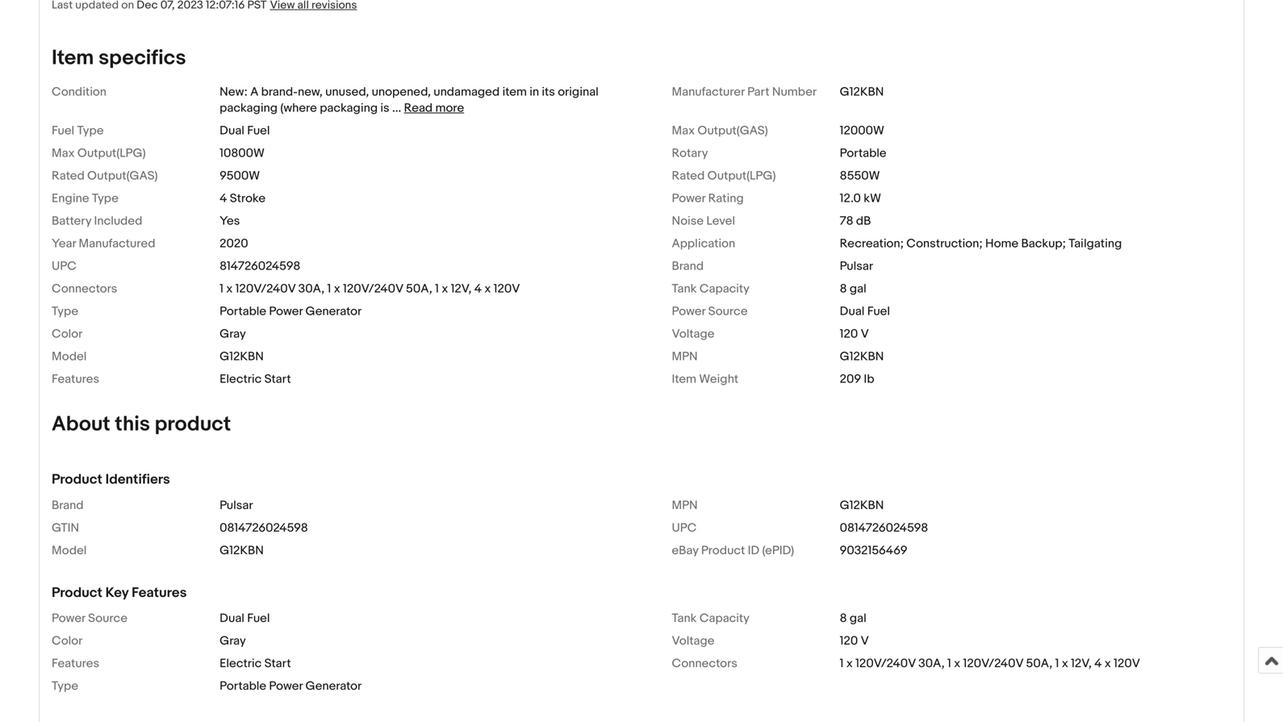 Task type: locate. For each thing, give the bounding box(es) containing it.
0 vertical spatial gal
[[850, 282, 867, 296]]

1 vertical spatial 1 x 120v/240v 30a, 1 x 120v/240v 50a, 1 x 12v, 4 x 120v
[[840, 657, 1141, 671]]

0 horizontal spatial 30a,
[[298, 282, 325, 296]]

model
[[52, 350, 87, 364], [52, 544, 87, 558]]

about this product
[[52, 412, 231, 437]]

1 horizontal spatial 1 x 120v/240v 30a, 1 x 120v/240v 50a, 1 x 12v, 4 x 120v
[[840, 657, 1141, 671]]

0 vertical spatial generator
[[306, 304, 362, 319]]

electric for item weight
[[220, 372, 262, 387]]

fuel type
[[52, 124, 104, 138]]

8 gal for 1 x 120v/240v 30a, 1 x 120v/240v 50a, 1 x 12v, 4 x 120v
[[840, 282, 867, 296]]

tank capacity down "ebay product id (epid)"
[[672, 612, 750, 626]]

product left key on the left bottom of page
[[52, 585, 102, 602]]

120
[[840, 327, 858, 342], [840, 634, 858, 649]]

8
[[840, 282, 847, 296], [840, 612, 847, 626]]

2 mpn from the top
[[672, 498, 698, 513]]

1 vertical spatial upc
[[672, 521, 697, 536]]

item weight
[[672, 372, 739, 387]]

upc for 0814726024598
[[672, 521, 697, 536]]

1 tank capacity from the top
[[672, 282, 750, 296]]

power source up item weight
[[672, 304, 748, 319]]

0 horizontal spatial max
[[52, 146, 75, 161]]

max for max output(lpg)
[[52, 146, 75, 161]]

1 vertical spatial 30a,
[[919, 657, 945, 671]]

2 120 v from the top
[[840, 634, 869, 649]]

portable power generator
[[220, 304, 362, 319], [220, 679, 362, 694]]

4 stroke
[[220, 191, 266, 206]]

1 electric start from the top
[[220, 372, 291, 387]]

1 vertical spatial dual
[[840, 304, 865, 319]]

model down gtin
[[52, 544, 87, 558]]

1 x 120v/240v 30a, 1 x 120v/240v 50a, 1 x 12v, 4 x 120v
[[220, 282, 520, 296], [840, 657, 1141, 671]]

g12kbn for model
[[840, 350, 884, 364]]

0 vertical spatial 12v,
[[451, 282, 472, 296]]

1 0814726024598 from the left
[[220, 521, 308, 536]]

part
[[748, 85, 770, 99]]

connectors
[[52, 282, 117, 296], [672, 657, 738, 671]]

v
[[861, 327, 869, 342], [861, 634, 869, 649]]

item up condition
[[52, 46, 94, 71]]

electric start
[[220, 372, 291, 387], [220, 657, 291, 671]]

tank down application
[[672, 282, 697, 296]]

electric
[[220, 372, 262, 387], [220, 657, 262, 671]]

1 vertical spatial max
[[52, 146, 75, 161]]

mpn up item weight
[[672, 350, 698, 364]]

start
[[264, 372, 291, 387], [264, 657, 291, 671]]

2 generator from the top
[[306, 679, 362, 694]]

0 vertical spatial output(lpg)
[[77, 146, 146, 161]]

product
[[52, 472, 102, 489], [701, 544, 745, 558], [52, 585, 102, 602]]

1 horizontal spatial 0814726024598
[[840, 521, 929, 536]]

8 down recreation;
[[840, 282, 847, 296]]

max up 'rotary'
[[672, 124, 695, 138]]

2 capacity from the top
[[700, 612, 750, 626]]

1 model from the top
[[52, 350, 87, 364]]

gal down recreation;
[[850, 282, 867, 296]]

rated up the engine
[[52, 169, 85, 183]]

0 horizontal spatial packaging
[[220, 101, 278, 116]]

2 tank capacity from the top
[[672, 612, 750, 626]]

1 vertical spatial 8
[[840, 612, 847, 626]]

recreation; construction; home backup; tailgating
[[840, 237, 1122, 251]]

2 vertical spatial features
[[52, 657, 99, 671]]

8 down the 9032156469
[[840, 612, 847, 626]]

8 gal down the 9032156469
[[840, 612, 867, 626]]

0 vertical spatial mpn
[[672, 350, 698, 364]]

1 gal from the top
[[850, 282, 867, 296]]

output(gas) for rated output(gas)
[[87, 169, 158, 183]]

50a,
[[406, 282, 433, 296], [1027, 657, 1053, 671]]

2 electric from the top
[[220, 657, 262, 671]]

year manufactured
[[52, 237, 155, 251]]

0 horizontal spatial power source
[[52, 612, 128, 626]]

1 horizontal spatial 12v,
[[1071, 657, 1092, 671]]

mpn up ebay
[[672, 498, 698, 513]]

1 vertical spatial tank capacity
[[672, 612, 750, 626]]

120v/240v
[[235, 282, 296, 296], [343, 282, 403, 296], [856, 657, 916, 671], [964, 657, 1024, 671]]

1 vertical spatial brand
[[52, 498, 84, 513]]

0 horizontal spatial pulsar
[[220, 498, 253, 513]]

12v,
[[451, 282, 472, 296], [1071, 657, 1092, 671]]

1 voltage from the top
[[672, 327, 715, 342]]

1
[[220, 282, 224, 296], [327, 282, 331, 296], [435, 282, 439, 296], [840, 657, 844, 671], [948, 657, 952, 671], [1056, 657, 1060, 671]]

0 vertical spatial capacity
[[700, 282, 750, 296]]

1 vertical spatial connectors
[[672, 657, 738, 671]]

1 vertical spatial generator
[[306, 679, 362, 694]]

1 horizontal spatial 30a,
[[919, 657, 945, 671]]

1 horizontal spatial upc
[[672, 521, 697, 536]]

brand up gtin
[[52, 498, 84, 513]]

rated output(lpg)
[[672, 169, 776, 183]]

1 vertical spatial 120 v
[[840, 634, 869, 649]]

dual fuel
[[220, 124, 270, 138], [840, 304, 890, 319], [220, 612, 270, 626]]

0 horizontal spatial connectors
[[52, 282, 117, 296]]

its
[[542, 85, 555, 99]]

output(gas) down manufacturer part number on the right top
[[698, 124, 768, 138]]

2 0814726024598 from the left
[[840, 521, 929, 536]]

2 vertical spatial product
[[52, 585, 102, 602]]

color
[[52, 327, 83, 342], [52, 634, 83, 649]]

gal
[[850, 282, 867, 296], [850, 612, 867, 626]]

power source down key on the left bottom of page
[[52, 612, 128, 626]]

tank capacity down application
[[672, 282, 750, 296]]

2 portable power generator from the top
[[220, 679, 362, 694]]

0 horizontal spatial output(lpg)
[[77, 146, 146, 161]]

g12kbn
[[840, 85, 884, 99], [220, 350, 264, 364], [840, 350, 884, 364], [840, 498, 884, 513], [220, 544, 264, 558]]

dual fuel for max output(gas)
[[220, 124, 270, 138]]

0 vertical spatial v
[[861, 327, 869, 342]]

1 capacity from the top
[[700, 282, 750, 296]]

0 vertical spatial electric start
[[220, 372, 291, 387]]

upc up ebay
[[672, 521, 697, 536]]

8 for 1 x 120v/240v 30a, 1 x 120v/240v 50a, 1 x 12v, 4 x 120v
[[840, 282, 847, 296]]

capacity down application
[[700, 282, 750, 296]]

item for item specifics
[[52, 46, 94, 71]]

1 tank from the top
[[672, 282, 697, 296]]

product for product identifiers
[[52, 472, 102, 489]]

0 horizontal spatial rated
[[52, 169, 85, 183]]

0 vertical spatial portable
[[840, 146, 887, 161]]

12.0
[[840, 191, 861, 206]]

ebay
[[672, 544, 699, 558]]

0 horizontal spatial 120v
[[494, 282, 520, 296]]

1 generator from the top
[[306, 304, 362, 319]]

type
[[77, 124, 104, 138], [92, 191, 119, 206], [52, 304, 78, 319], [52, 679, 78, 694]]

rated down 'rotary'
[[672, 169, 705, 183]]

1 vertical spatial item
[[672, 372, 697, 387]]

2 vertical spatial dual
[[220, 612, 245, 626]]

0 vertical spatial upc
[[52, 259, 77, 274]]

1 vertical spatial electric start
[[220, 657, 291, 671]]

1 horizontal spatial rated
[[672, 169, 705, 183]]

unopened,
[[372, 85, 431, 99]]

level
[[707, 214, 735, 229]]

tank down ebay
[[672, 612, 697, 626]]

1 vertical spatial model
[[52, 544, 87, 558]]

2 8 gal from the top
[[840, 612, 867, 626]]

1 horizontal spatial packaging
[[320, 101, 378, 116]]

tank
[[672, 282, 697, 296], [672, 612, 697, 626]]

upc for 814726024598
[[52, 259, 77, 274]]

209 lb
[[840, 372, 875, 387]]

rated
[[52, 169, 85, 183], [672, 169, 705, 183]]

1 vertical spatial electric
[[220, 657, 262, 671]]

item
[[52, 46, 94, 71], [672, 372, 697, 387]]

output(gas) down max output(lpg)
[[87, 169, 158, 183]]

1 vertical spatial v
[[861, 634, 869, 649]]

1 8 gal from the top
[[840, 282, 867, 296]]

0 vertical spatial gray
[[220, 327, 246, 342]]

1 horizontal spatial 120v
[[1114, 657, 1141, 671]]

10800w
[[220, 146, 265, 161]]

2 v from the top
[[861, 634, 869, 649]]

source up weight
[[708, 304, 748, 319]]

tank for dual fuel
[[672, 612, 697, 626]]

1 vertical spatial output(lpg)
[[708, 169, 776, 183]]

upc down 'year'
[[52, 259, 77, 274]]

1 vertical spatial mpn
[[672, 498, 698, 513]]

1 portable power generator from the top
[[220, 304, 362, 319]]

78
[[840, 214, 854, 229]]

manufacturer part number
[[672, 85, 817, 99]]

0 vertical spatial features
[[52, 372, 99, 387]]

1 horizontal spatial output(lpg)
[[708, 169, 776, 183]]

9032156469
[[840, 544, 908, 558]]

1 horizontal spatial source
[[708, 304, 748, 319]]

1 vertical spatial tank
[[672, 612, 697, 626]]

product up gtin
[[52, 472, 102, 489]]

1 horizontal spatial max
[[672, 124, 695, 138]]

1 electric from the top
[[220, 372, 262, 387]]

0 horizontal spatial upc
[[52, 259, 77, 274]]

1 8 from the top
[[840, 282, 847, 296]]

brand down application
[[672, 259, 704, 274]]

voltage
[[672, 327, 715, 342], [672, 634, 715, 649]]

0 vertical spatial max
[[672, 124, 695, 138]]

8 gal down recreation;
[[840, 282, 867, 296]]

0814726024598 for upc
[[840, 521, 929, 536]]

1 horizontal spatial item
[[672, 372, 697, 387]]

item
[[503, 85, 527, 99]]

start for item weight
[[264, 372, 291, 387]]

db
[[856, 214, 871, 229]]

0 vertical spatial dual fuel
[[220, 124, 270, 138]]

product left id in the bottom of the page
[[701, 544, 745, 558]]

tank capacity
[[672, 282, 750, 296], [672, 612, 750, 626]]

capacity
[[700, 282, 750, 296], [700, 612, 750, 626]]

0 vertical spatial portable power generator
[[220, 304, 362, 319]]

gray
[[220, 327, 246, 342], [220, 634, 246, 649]]

output(lpg) for rated output(lpg)
[[708, 169, 776, 183]]

packaging down unused,
[[320, 101, 378, 116]]

about
[[52, 412, 110, 437]]

1 vertical spatial 12v,
[[1071, 657, 1092, 671]]

1 start from the top
[[264, 372, 291, 387]]

packaging down the a on the left top of the page
[[220, 101, 278, 116]]

1 vertical spatial 120
[[840, 634, 858, 649]]

0 vertical spatial tank capacity
[[672, 282, 750, 296]]

0 vertical spatial power source
[[672, 304, 748, 319]]

fuel
[[52, 124, 74, 138], [247, 124, 270, 138], [868, 304, 890, 319], [247, 612, 270, 626]]

2 tank from the top
[[672, 612, 697, 626]]

1 vertical spatial output(gas)
[[87, 169, 158, 183]]

0 vertical spatial dual
[[220, 124, 245, 138]]

0 horizontal spatial output(gas)
[[87, 169, 158, 183]]

1 rated from the left
[[52, 169, 85, 183]]

2 vertical spatial 4
[[1095, 657, 1102, 671]]

1 vertical spatial color
[[52, 634, 83, 649]]

1 vertical spatial 50a,
[[1027, 657, 1053, 671]]

features for connectors
[[52, 657, 99, 671]]

0814726024598 for gtin
[[220, 521, 308, 536]]

1 vertical spatial 120v
[[1114, 657, 1141, 671]]

0 vertical spatial pulsar
[[840, 259, 874, 274]]

features
[[52, 372, 99, 387], [132, 585, 187, 602], [52, 657, 99, 671]]

0814726024598
[[220, 521, 308, 536], [840, 521, 929, 536]]

output(lpg) up rating
[[708, 169, 776, 183]]

0 vertical spatial color
[[52, 327, 83, 342]]

120v
[[494, 282, 520, 296], [1114, 657, 1141, 671]]

0 horizontal spatial item
[[52, 46, 94, 71]]

gtin
[[52, 521, 79, 536]]

manufacturer
[[672, 85, 745, 99]]

0 vertical spatial 8
[[840, 282, 847, 296]]

0 vertical spatial product
[[52, 472, 102, 489]]

1 vertical spatial voltage
[[672, 634, 715, 649]]

pulsar
[[840, 259, 874, 274], [220, 498, 253, 513]]

capacity down "ebay product id (epid)"
[[700, 612, 750, 626]]

2 electric start from the top
[[220, 657, 291, 671]]

0 vertical spatial 30a,
[[298, 282, 325, 296]]

2 8 from the top
[[840, 612, 847, 626]]

2 start from the top
[[264, 657, 291, 671]]

rated for rated output(gas)
[[52, 169, 85, 183]]

1 vertical spatial start
[[264, 657, 291, 671]]

output(gas)
[[698, 124, 768, 138], [87, 169, 158, 183]]

0 vertical spatial 8 gal
[[840, 282, 867, 296]]

weight
[[699, 372, 739, 387]]

30a,
[[298, 282, 325, 296], [919, 657, 945, 671]]

1 vertical spatial portable power generator
[[220, 679, 362, 694]]

tank capacity for dual fuel
[[672, 612, 750, 626]]

g12kbn for condition
[[840, 85, 884, 99]]

mpn
[[672, 350, 698, 364], [672, 498, 698, 513]]

0 horizontal spatial 50a,
[[406, 282, 433, 296]]

max down fuel type
[[52, 146, 75, 161]]

item left weight
[[672, 372, 697, 387]]

generator
[[306, 304, 362, 319], [306, 679, 362, 694]]

yes
[[220, 214, 240, 229]]

1 vertical spatial portable
[[220, 304, 266, 319]]

brand
[[672, 259, 704, 274], [52, 498, 84, 513]]

engine type
[[52, 191, 119, 206]]

1 horizontal spatial connectors
[[672, 657, 738, 671]]

output(lpg) up rated output(gas)
[[77, 146, 146, 161]]

number
[[773, 85, 817, 99]]

output(lpg)
[[77, 146, 146, 161], [708, 169, 776, 183]]

1 packaging from the left
[[220, 101, 278, 116]]

in
[[530, 85, 539, 99]]

model up about
[[52, 350, 87, 364]]

2 120 from the top
[[840, 634, 858, 649]]

tank for 1 x 120v/240v 30a, 1 x 120v/240v 50a, 1 x 12v, 4 x 120v
[[672, 282, 697, 296]]

dual fuel for tank capacity
[[220, 612, 270, 626]]

0 vertical spatial voltage
[[672, 327, 715, 342]]

0 vertical spatial model
[[52, 350, 87, 364]]

this
[[115, 412, 150, 437]]

new: a brand-new, unused, unopened, undamaged item in its original packaging (where packaging is ...
[[220, 85, 599, 116]]

2 rated from the left
[[672, 169, 705, 183]]

features for item weight
[[52, 372, 99, 387]]

power source
[[672, 304, 748, 319], [52, 612, 128, 626]]

0 horizontal spatial 1 x 120v/240v 30a, 1 x 120v/240v 50a, 1 x 12v, 4 x 120v
[[220, 282, 520, 296]]

1 vertical spatial 8 gal
[[840, 612, 867, 626]]

0 vertical spatial start
[[264, 372, 291, 387]]

1 mpn from the top
[[672, 350, 698, 364]]

1 vertical spatial capacity
[[700, 612, 750, 626]]

2 model from the top
[[52, 544, 87, 558]]

start for connectors
[[264, 657, 291, 671]]

source down key on the left bottom of page
[[88, 612, 128, 626]]

2 gal from the top
[[850, 612, 867, 626]]

gal down the 9032156469
[[850, 612, 867, 626]]

dual
[[220, 124, 245, 138], [840, 304, 865, 319], [220, 612, 245, 626]]

max
[[672, 124, 695, 138], [52, 146, 75, 161]]

0 vertical spatial 120 v
[[840, 327, 869, 342]]

0 vertical spatial 50a,
[[406, 282, 433, 296]]



Task type: describe. For each thing, give the bounding box(es) containing it.
product identifiers
[[52, 472, 170, 489]]

12000w
[[840, 124, 885, 138]]

0 vertical spatial 120v
[[494, 282, 520, 296]]

undamaged
[[434, 85, 500, 99]]

electric for connectors
[[220, 657, 262, 671]]

2 horizontal spatial 4
[[1095, 657, 1102, 671]]

8550w
[[840, 169, 880, 183]]

electric start for connectors
[[220, 657, 291, 671]]

key
[[105, 585, 129, 602]]

item specifics
[[52, 46, 186, 71]]

dual for max output(gas)
[[220, 124, 245, 138]]

gal for 1 x 120v/240v 30a, 1 x 120v/240v 50a, 1 x 12v, 4 x 120v
[[850, 282, 867, 296]]

0 horizontal spatial 12v,
[[451, 282, 472, 296]]

1 gray from the top
[[220, 327, 246, 342]]

1 vertical spatial product
[[701, 544, 745, 558]]

1 vertical spatial source
[[88, 612, 128, 626]]

209
[[840, 372, 862, 387]]

engine
[[52, 191, 89, 206]]

8 for dual fuel
[[840, 612, 847, 626]]

dual for tank capacity
[[220, 612, 245, 626]]

new:
[[220, 85, 248, 99]]

item for item weight
[[672, 372, 697, 387]]

mpn for g12kbn
[[672, 350, 698, 364]]

capacity for 1 x 120v/240v 30a, 1 x 120v/240v 50a, 1 x 12v, 4 x 120v
[[700, 282, 750, 296]]

rated for rated output(lpg)
[[672, 169, 705, 183]]

product key features
[[52, 585, 187, 602]]

0 vertical spatial source
[[708, 304, 748, 319]]

2 color from the top
[[52, 634, 83, 649]]

0 vertical spatial 1 x 120v/240v 30a, 1 x 120v/240v 50a, 1 x 12v, 4 x 120v
[[220, 282, 520, 296]]

8 gal for dual fuel
[[840, 612, 867, 626]]

ebay product id (epid)
[[672, 544, 795, 558]]

more
[[436, 101, 464, 116]]

year
[[52, 237, 76, 251]]

home
[[986, 237, 1019, 251]]

1 vertical spatial features
[[132, 585, 187, 602]]

output(gas) for max output(gas)
[[698, 124, 768, 138]]

stroke
[[230, 191, 266, 206]]

max output(gas)
[[672, 124, 768, 138]]

product
[[155, 412, 231, 437]]

1 vertical spatial pulsar
[[220, 498, 253, 513]]

tailgating
[[1069, 237, 1122, 251]]

new,
[[298, 85, 323, 99]]

recreation;
[[840, 237, 904, 251]]

0 vertical spatial 4
[[220, 191, 227, 206]]

1 120 v from the top
[[840, 327, 869, 342]]

electric start for item weight
[[220, 372, 291, 387]]

2 voltage from the top
[[672, 634, 715, 649]]

2 vertical spatial portable
[[220, 679, 266, 694]]

mpn for pulsar
[[672, 498, 698, 513]]

battery included
[[52, 214, 142, 229]]

2 packaging from the left
[[320, 101, 378, 116]]

1 horizontal spatial brand
[[672, 259, 704, 274]]

is
[[381, 101, 390, 116]]

capacity for dual fuel
[[700, 612, 750, 626]]

...
[[392, 101, 401, 116]]

max output(lpg)
[[52, 146, 146, 161]]

2020
[[220, 237, 248, 251]]

0 horizontal spatial brand
[[52, 498, 84, 513]]

unused,
[[325, 85, 369, 99]]

read
[[404, 101, 433, 116]]

rating
[[708, 191, 744, 206]]

included
[[94, 214, 142, 229]]

1 120 from the top
[[840, 327, 858, 342]]

battery
[[52, 214, 91, 229]]

78 db
[[840, 214, 871, 229]]

rated output(gas)
[[52, 169, 158, 183]]

construction;
[[907, 237, 983, 251]]

1 vertical spatial power source
[[52, 612, 128, 626]]

condition
[[52, 85, 107, 99]]

2 gray from the top
[[220, 634, 246, 649]]

power rating
[[672, 191, 744, 206]]

application
[[672, 237, 736, 251]]

12.0 kw
[[840, 191, 882, 206]]

1 horizontal spatial 4
[[474, 282, 482, 296]]

9500w
[[220, 169, 260, 183]]

(where
[[280, 101, 317, 116]]

1 color from the top
[[52, 327, 83, 342]]

model for mpn
[[52, 350, 87, 364]]

read more button
[[404, 101, 464, 116]]

noise level
[[672, 214, 735, 229]]

rotary
[[672, 146, 708, 161]]

id
[[748, 544, 760, 558]]

a
[[250, 85, 259, 99]]

identifiers
[[105, 472, 170, 489]]

lb
[[864, 372, 875, 387]]

manufactured
[[79, 237, 155, 251]]

model for ebay product id (epid)
[[52, 544, 87, 558]]

g12kbn for brand
[[840, 498, 884, 513]]

1 horizontal spatial 50a,
[[1027, 657, 1053, 671]]

noise
[[672, 214, 704, 229]]

output(lpg) for max output(lpg)
[[77, 146, 146, 161]]

(epid)
[[762, 544, 795, 558]]

specifics
[[99, 46, 186, 71]]

product for product key features
[[52, 585, 102, 602]]

original
[[558, 85, 599, 99]]

gal for dual fuel
[[850, 612, 867, 626]]

814726024598
[[220, 259, 301, 274]]

1 horizontal spatial power source
[[672, 304, 748, 319]]

1 vertical spatial dual fuel
[[840, 304, 890, 319]]

kw
[[864, 191, 882, 206]]

tank capacity for 1 x 120v/240v 30a, 1 x 120v/240v 50a, 1 x 12v, 4 x 120v
[[672, 282, 750, 296]]

backup;
[[1022, 237, 1066, 251]]

1 v from the top
[[861, 327, 869, 342]]

max for max output(gas)
[[672, 124, 695, 138]]

read more
[[404, 101, 464, 116]]

brand-
[[261, 85, 298, 99]]



Task type: vqa. For each thing, say whether or not it's contained in the screenshot.
men's's jackets
no



